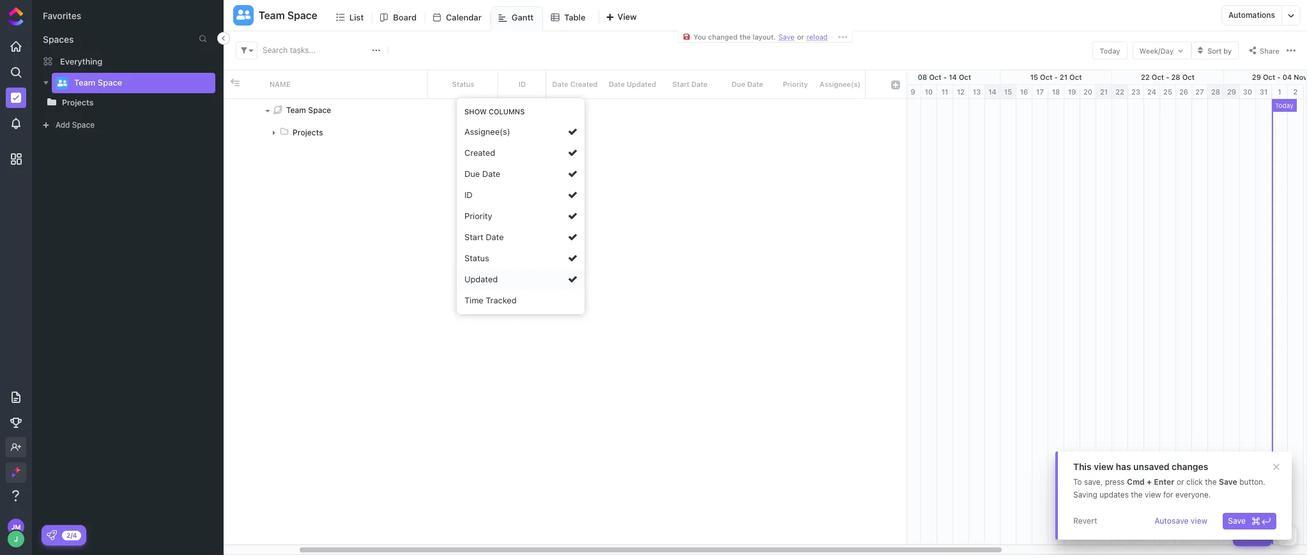 Task type: describe. For each thing, give the bounding box(es) containing it.
27
[[1196, 88, 1204, 96]]

2
[[1294, 88, 1298, 96]]

11
[[942, 88, 948, 96]]

press
[[1105, 477, 1125, 487]]

favorites button
[[43, 10, 81, 21]]

13
[[973, 88, 981, 96]]

0 horizontal spatial start date
[[465, 232, 504, 242]]

id column header
[[498, 70, 546, 98]]

saving
[[1073, 490, 1098, 500]]

date down show columns
[[482, 169, 500, 179]]

29 oct - 04 nov
[[1252, 73, 1307, 81]]

share button
[[1244, 42, 1280, 59]]

favorites
[[43, 10, 81, 21]]

space inside the team space button
[[287, 10, 317, 21]]

5 oct from the left
[[1152, 73, 1164, 81]]

- for 04
[[1277, 73, 1281, 81]]

23
[[1132, 88, 1140, 96]]

assignee(s) column header
[[815, 70, 866, 98]]

20
[[1084, 88, 1093, 96]]

name
[[270, 80, 290, 88]]

1 horizontal spatial today
[[1275, 102, 1294, 109]]

22 oct - 28 oct
[[1141, 73, 1195, 81]]

date created column header
[[546, 70, 604, 98]]

team space tree grid
[[224, 70, 907, 544]]

1 vertical spatial status
[[465, 253, 489, 263]]

gantt link
[[512, 7, 539, 31]]

1 vertical spatial updated
[[465, 274, 498, 284]]

layout.
[[753, 33, 776, 41]]

19
[[1068, 88, 1076, 96]]

date created
[[552, 80, 598, 88]]

+
[[1147, 477, 1152, 487]]

15 for 15
[[1004, 88, 1012, 96]]

date inside due date column header
[[747, 80, 763, 88]]

list
[[349, 12, 364, 22]]

view for autosave
[[1191, 516, 1208, 526]]

31
[[1260, 88, 1268, 96]]

start inside start date column header
[[673, 80, 690, 88]]

show
[[465, 107, 487, 116]]

22 for 22 oct - 28 oct
[[1141, 73, 1150, 81]]

onboarding checklist button image
[[47, 530, 57, 541]]

user friends image
[[57, 79, 67, 87]]

10
[[925, 88, 933, 96]]

this view has unsaved changes to save, press cmd + enter or click the save button. saving updates the view for everyone.
[[1073, 461, 1266, 500]]

15 oct - 21 oct element
[[1001, 70, 1112, 84]]

status inside column header
[[452, 80, 474, 88]]

16 element
[[1017, 85, 1033, 99]]

22 for 22
[[1116, 88, 1124, 96]]

29 element
[[1224, 85, 1240, 99]]

task
[[1250, 531, 1267, 541]]

date updated
[[609, 80, 656, 88]]

27 element
[[1192, 85, 1208, 99]]

team space link
[[74, 73, 207, 93]]

automations
[[1229, 10, 1275, 20]]

29 for 29 oct - 04 nov
[[1252, 73, 1261, 81]]

14 element
[[985, 85, 1001, 99]]

tracked
[[486, 295, 517, 305]]

team space button
[[254, 1, 317, 29]]

2/4
[[66, 531, 77, 539]]

or reload
[[797, 33, 828, 41]]

11 element
[[937, 85, 953, 99]]

button.
[[1240, 477, 1266, 487]]

autosave view button
[[1150, 513, 1213, 530]]

status column header
[[428, 70, 498, 98]]

28 element
[[1208, 85, 1224, 99]]

you changed the layout.
[[693, 33, 776, 41]]

columns
[[489, 107, 525, 116]]

08 oct - 14 oct element
[[889, 70, 1001, 84]]

7 oct from the left
[[1263, 73, 1275, 81]]

to
[[1073, 477, 1082, 487]]

1 column header from the left
[[224, 70, 243, 98]]

6 oct from the left
[[1182, 73, 1195, 81]]

18 element
[[1048, 85, 1064, 99]]

16
[[1020, 88, 1028, 96]]

id inside id 'column header'
[[519, 80, 526, 88]]

0 vertical spatial 21
[[1060, 73, 1068, 81]]

date up time tracked
[[486, 232, 504, 242]]

25
[[1164, 88, 1172, 96]]

reload
[[807, 33, 828, 41]]

25 element
[[1160, 85, 1176, 99]]

changes
[[1172, 461, 1208, 472]]

changed
[[708, 33, 738, 41]]

 image for fourth column header from the right
[[230, 78, 239, 87]]

start date column header
[[661, 70, 719, 98]]

time
[[465, 295, 484, 305]]

1 vertical spatial priority
[[465, 211, 492, 221]]

17 element
[[1033, 85, 1048, 99]]

projects
[[62, 97, 94, 107]]

24 element
[[1144, 85, 1160, 99]]

space inside "team space" cell
[[308, 105, 331, 115]]

date inside date created column header
[[552, 80, 568, 88]]

1 vertical spatial assignee(s)
[[465, 127, 510, 137]]

0 vertical spatial 14
[[949, 73, 957, 81]]

enter
[[1154, 477, 1175, 487]]

3 column header from the left
[[866, 70, 885, 98]]

26 element
[[1176, 85, 1192, 99]]

autosave view
[[1155, 516, 1208, 526]]

29 for 29
[[1227, 88, 1236, 96]]

04
[[1283, 73, 1292, 81]]

08 oct - 14 oct
[[918, 73, 971, 81]]

team space for the team space link
[[74, 77, 122, 88]]

17
[[1036, 88, 1044, 96]]

date inside date updated column header
[[609, 80, 625, 88]]

everything
[[60, 56, 102, 66]]

autosave
[[1155, 516, 1189, 526]]

revert button
[[1068, 513, 1103, 530]]

1 oct from the left
[[929, 73, 942, 81]]

you
[[693, 33, 706, 41]]

save button
[[1223, 513, 1277, 530]]

1 vertical spatial due
[[465, 169, 480, 179]]

12
[[957, 88, 965, 96]]

1 vertical spatial created
[[465, 148, 495, 158]]

this
[[1073, 461, 1092, 472]]

3 oct from the left
[[1040, 73, 1053, 81]]

save inside button
[[1228, 516, 1246, 526]]

- for 14
[[944, 73, 947, 81]]



Task type: locate. For each thing, give the bounding box(es) containing it.
1 horizontal spatial start
[[673, 80, 690, 88]]

0 horizontal spatial 14
[[949, 73, 957, 81]]

15 inside 15 element
[[1004, 88, 1012, 96]]

20 element
[[1080, 85, 1096, 99]]

due down show
[[465, 169, 480, 179]]

15 oct - 21 oct
[[1030, 73, 1082, 81]]

1 horizontal spatial 15
[[1030, 73, 1038, 81]]

space down name column header
[[308, 105, 331, 115]]

due date inside column header
[[732, 80, 763, 88]]

due date left priority column header
[[732, 80, 763, 88]]

21 right '20' element
[[1100, 88, 1108, 96]]

today
[[1100, 46, 1120, 55], [1275, 102, 1294, 109]]

team space cell
[[262, 99, 428, 121]]

1 horizontal spatial priority
[[783, 80, 808, 88]]

1 vertical spatial 22
[[1116, 88, 1124, 96]]

1 horizontal spatial id
[[519, 80, 526, 88]]

- inside 15 oct - 21 oct element
[[1054, 73, 1058, 81]]

23 element
[[1128, 85, 1144, 99]]

view inside button
[[1191, 516, 1208, 526]]

date inside start date column header
[[692, 80, 708, 88]]

1 vertical spatial view
[[1145, 490, 1161, 500]]

0 vertical spatial 22
[[1141, 73, 1150, 81]]

priority column header
[[776, 70, 815, 98]]

2 horizontal spatial team
[[286, 105, 306, 115]]

view
[[1094, 461, 1114, 472], [1145, 490, 1161, 500], [1191, 516, 1208, 526]]

0 vertical spatial team
[[259, 10, 285, 21]]

status
[[452, 80, 474, 88], [465, 253, 489, 263]]

oct up 12
[[959, 73, 971, 81]]

0 vertical spatial due
[[732, 80, 745, 88]]

due date down show
[[465, 169, 500, 179]]

search tasks...
[[263, 45, 316, 55]]

0 vertical spatial 28
[[1171, 73, 1181, 81]]

team space for the team space button
[[259, 10, 317, 21]]

start up time
[[465, 232, 483, 242]]

team space
[[259, 10, 317, 21], [74, 77, 122, 88], [286, 105, 331, 115]]

0 vertical spatial status
[[452, 80, 474, 88]]

1 vertical spatial save
[[1228, 516, 1246, 526]]

date up team space - 0.00% row
[[552, 80, 568, 88]]

0 horizontal spatial  image
[[230, 78, 239, 87]]

save,
[[1084, 477, 1103, 487]]

team
[[259, 10, 285, 21], [74, 77, 95, 88], [286, 105, 306, 115]]

- inside 22 oct - 28 oct 'element'
[[1166, 73, 1170, 81]]

date
[[552, 80, 568, 88], [609, 80, 625, 88], [692, 80, 708, 88], [747, 80, 763, 88], [482, 169, 500, 179], [486, 232, 504, 242]]

26
[[1179, 88, 1188, 96]]

0 horizontal spatial due date
[[465, 169, 500, 179]]

team space inside cell
[[286, 105, 331, 115]]

show columns
[[465, 107, 525, 116]]

-
[[944, 73, 947, 81], [1054, 73, 1058, 81], [1166, 73, 1170, 81], [1277, 73, 1281, 81]]

21
[[1060, 73, 1068, 81], [1100, 88, 1108, 96]]

add space
[[56, 120, 95, 130]]

the
[[740, 33, 751, 41], [1205, 477, 1217, 487], [1131, 490, 1143, 500]]

0 horizontal spatial team
[[74, 77, 95, 88]]

29 oct - 04 nov element
[[1224, 70, 1307, 84]]

28 inside 22 oct - 28 oct 'element'
[[1171, 73, 1181, 81]]

15 right 14 element
[[1004, 88, 1012, 96]]

0 vertical spatial today
[[1100, 46, 1120, 55]]

1 vertical spatial 14
[[989, 88, 997, 96]]

0 horizontal spatial start
[[465, 232, 483, 242]]

4 oct from the left
[[1070, 73, 1082, 81]]

1 horizontal spatial due
[[732, 80, 745, 88]]

1 horizontal spatial  image
[[891, 81, 900, 89]]

0 horizontal spatial 21
[[1060, 73, 1068, 81]]

oct up 19
[[1070, 73, 1082, 81]]

08
[[918, 73, 927, 81]]

id
[[519, 80, 526, 88], [465, 190, 473, 200]]

30 element
[[1240, 85, 1256, 99]]

save inside this view has unsaved changes to save, press cmd + enter or click the save button. saving updates the view for everyone.
[[1219, 477, 1237, 487]]

list link
[[349, 6, 369, 31]]

space right the add on the top of the page
[[72, 120, 95, 130]]

1 - from the left
[[944, 73, 947, 81]]

0 vertical spatial 15
[[1030, 73, 1038, 81]]

date updated column header
[[604, 70, 661, 98]]

everything link
[[33, 51, 223, 72]]

save left button.
[[1219, 477, 1237, 487]]

2 vertical spatial team space
[[286, 105, 331, 115]]

due date
[[732, 80, 763, 88], [465, 169, 500, 179]]

19 element
[[1064, 85, 1080, 99]]

team space up search tasks...
[[259, 10, 317, 21]]

created up team space - 0.00% row
[[570, 80, 598, 88]]

spaces link
[[33, 34, 74, 45]]

the down cmd
[[1131, 490, 1143, 500]]

0 horizontal spatial 28
[[1171, 73, 1181, 81]]

assignee(s)
[[820, 80, 861, 88], [465, 127, 510, 137]]

4 - from the left
[[1277, 73, 1281, 81]]

priority
[[783, 80, 808, 88], [465, 211, 492, 221]]

2 horizontal spatial the
[[1205, 477, 1217, 487]]

0 vertical spatial the
[[740, 33, 751, 41]]

oct up 17
[[1040, 73, 1053, 81]]

today up 21 element
[[1100, 46, 1120, 55]]

0 horizontal spatial view
[[1094, 461, 1114, 472]]

share
[[1260, 47, 1280, 55]]

1
[[1278, 88, 1281, 96]]

18
[[1052, 88, 1060, 96]]

oct up 26
[[1182, 73, 1195, 81]]

9
[[911, 88, 915, 96]]

start
[[673, 80, 690, 88], [465, 232, 483, 242]]

save down button.
[[1228, 516, 1246, 526]]

3 element
[[1304, 85, 1307, 99]]

1 horizontal spatial 22
[[1141, 73, 1150, 81]]

revert
[[1073, 516, 1097, 526]]

1 horizontal spatial 21
[[1100, 88, 1108, 96]]

29 up 31
[[1252, 73, 1261, 81]]

14 up '11' "element"
[[949, 73, 957, 81]]

unsaved
[[1134, 461, 1170, 472]]

22 element
[[1112, 85, 1128, 99]]

4 column header from the left
[[885, 70, 907, 98]]

cmd
[[1127, 477, 1145, 487]]

22 right 21 element
[[1116, 88, 1124, 96]]

for
[[1163, 490, 1174, 500]]

28
[[1171, 73, 1181, 81], [1211, 88, 1220, 96]]

today button
[[1093, 42, 1127, 59]]

or left click
[[1177, 477, 1184, 487]]

due
[[732, 80, 745, 88], [465, 169, 480, 179]]

- for 21
[[1054, 73, 1058, 81]]

1 horizontal spatial team
[[259, 10, 285, 21]]

- up 18
[[1054, 73, 1058, 81]]

0 horizontal spatial updated
[[465, 274, 498, 284]]

column header
[[224, 70, 243, 98], [243, 70, 262, 98], [866, 70, 885, 98], [885, 70, 907, 98]]

 image
[[230, 78, 239, 87], [891, 81, 900, 89]]

 image for 1st column header from right
[[891, 81, 900, 89]]

team inside cell
[[286, 105, 306, 115]]

the right click
[[1205, 477, 1217, 487]]

1 horizontal spatial created
[[570, 80, 598, 88]]

assignee(s) right priority column header
[[820, 80, 861, 88]]

today down 1
[[1275, 102, 1294, 109]]

1 horizontal spatial view
[[1145, 490, 1161, 500]]

0 vertical spatial view
[[1094, 461, 1114, 472]]

2 column header from the left
[[243, 70, 262, 98]]

priority inside column header
[[783, 80, 808, 88]]

1 vertical spatial team
[[74, 77, 95, 88]]

or left reload
[[797, 33, 804, 41]]

calendar link
[[446, 6, 487, 31]]

2 - from the left
[[1054, 73, 1058, 81]]

space down "everything" link
[[98, 77, 122, 88]]

1 vertical spatial start
[[465, 232, 483, 242]]

0 vertical spatial id
[[519, 80, 526, 88]]

 image left name
[[230, 78, 239, 87]]

10 element
[[921, 85, 937, 99]]

oct right 08 at the right of the page
[[929, 73, 942, 81]]

15 up 17
[[1030, 73, 1038, 81]]

team down name
[[286, 105, 306, 115]]

- inside 29 oct - 04 nov element
[[1277, 73, 1281, 81]]

- inside the 08 oct - 14 oct element
[[944, 73, 947, 81]]

1 horizontal spatial the
[[1131, 490, 1143, 500]]

2 horizontal spatial view
[[1191, 516, 1208, 526]]

start date up time tracked
[[465, 232, 504, 242]]

date left priority column header
[[747, 80, 763, 88]]

1 vertical spatial id
[[465, 190, 473, 200]]

30
[[1243, 88, 1252, 96]]

15 for 15 oct - 21 oct
[[1030, 73, 1038, 81]]

assignee(s) inside assignee(s) column header
[[820, 80, 861, 88]]

1 vertical spatial 29
[[1227, 88, 1236, 96]]

1 vertical spatial 28
[[1211, 88, 1220, 96]]

time tracked
[[465, 295, 517, 305]]

start right date updated on the top of page
[[673, 80, 690, 88]]

1 vertical spatial due date
[[465, 169, 500, 179]]

0 vertical spatial team space
[[259, 10, 317, 21]]

0 vertical spatial or
[[797, 33, 804, 41]]

12 element
[[953, 85, 969, 99]]

0 horizontal spatial assignee(s)
[[465, 127, 510, 137]]

or
[[797, 33, 804, 41], [1177, 477, 1184, 487]]

- for 28
[[1166, 73, 1170, 81]]

0 vertical spatial save
[[1219, 477, 1237, 487]]

21 up 18
[[1060, 73, 1068, 81]]

spaces
[[43, 34, 74, 45]]

today inside today 'button'
[[1100, 46, 1120, 55]]

space
[[287, 10, 317, 21], [98, 77, 122, 88], [308, 105, 331, 115], [72, 120, 95, 130]]

1 vertical spatial 21
[[1100, 88, 1108, 96]]

view down everyone.
[[1191, 516, 1208, 526]]

1 horizontal spatial 14
[[989, 88, 997, 96]]

0 vertical spatial priority
[[783, 80, 808, 88]]

table
[[564, 12, 586, 22]]

table link
[[564, 6, 591, 31]]

22
[[1141, 73, 1150, 81], [1116, 88, 1124, 96]]

28 inside 28 element
[[1211, 88, 1220, 96]]

2 vertical spatial the
[[1131, 490, 1143, 500]]

oct
[[929, 73, 942, 81], [959, 73, 971, 81], [1040, 73, 1053, 81], [1070, 73, 1082, 81], [1152, 73, 1164, 81], [1182, 73, 1195, 81], [1263, 73, 1275, 81]]

board
[[393, 12, 417, 22]]

0 vertical spatial 29
[[1252, 73, 1261, 81]]

team up projects
[[74, 77, 95, 88]]

2 vertical spatial view
[[1191, 516, 1208, 526]]

1 horizontal spatial due date
[[732, 80, 763, 88]]

22 oct - 28 oct element
[[1112, 70, 1224, 84]]

0 horizontal spatial the
[[740, 33, 751, 41]]

view for this
[[1094, 461, 1114, 472]]

21 element
[[1096, 85, 1112, 99]]

view down +
[[1145, 490, 1161, 500]]

due date column header
[[719, 70, 776, 98]]

space inside the team space link
[[98, 77, 122, 88]]

0 horizontal spatial today
[[1100, 46, 1120, 55]]

- left the 04
[[1277, 73, 1281, 81]]

22 up 24
[[1141, 73, 1150, 81]]

board link
[[393, 6, 422, 31]]

search
[[263, 45, 288, 55]]

updates
[[1100, 490, 1129, 500]]

0 vertical spatial start
[[673, 80, 690, 88]]

oct up 31
[[1263, 73, 1275, 81]]

status up time
[[465, 253, 489, 263]]

0 vertical spatial assignee(s)
[[820, 80, 861, 88]]

13 element
[[969, 85, 985, 99]]

24
[[1147, 88, 1156, 96]]

gantt
[[512, 12, 534, 22]]

calendar
[[446, 12, 482, 22]]

3 - from the left
[[1166, 73, 1170, 81]]

projects link
[[20, 96, 207, 109], [62, 97, 207, 107]]

28 right 27 element in the top right of the page
[[1211, 88, 1220, 96]]

0 vertical spatial start date
[[673, 80, 708, 88]]

team space down everything
[[74, 77, 122, 88]]

2 oct from the left
[[959, 73, 971, 81]]

name column header
[[262, 70, 428, 98]]

updated up time
[[465, 274, 498, 284]]

add
[[56, 120, 70, 130]]

0 horizontal spatial created
[[465, 148, 495, 158]]

2 vertical spatial team
[[286, 105, 306, 115]]

status up show
[[452, 80, 474, 88]]

automations button
[[1222, 6, 1282, 25]]

0 vertical spatial due date
[[732, 80, 763, 88]]

15 inside 15 oct - 21 oct element
[[1030, 73, 1038, 81]]

1 vertical spatial or
[[1177, 477, 1184, 487]]

assignee(s) down show columns
[[465, 127, 510, 137]]

updated left start date column header
[[627, 80, 656, 88]]

start date inside column header
[[673, 80, 708, 88]]

0 vertical spatial created
[[570, 80, 598, 88]]

0 horizontal spatial 29
[[1227, 88, 1236, 96]]

1 vertical spatial today
[[1275, 102, 1294, 109]]

1 horizontal spatial 29
[[1252, 73, 1261, 81]]

0 horizontal spatial 15
[[1004, 88, 1012, 96]]

nov
[[1294, 73, 1307, 81]]

0 horizontal spatial or
[[797, 33, 804, 41]]

1 vertical spatial start date
[[465, 232, 504, 242]]

due down you changed the layout.
[[732, 80, 745, 88]]

has
[[1116, 461, 1131, 472]]

- up 11
[[944, 73, 947, 81]]

14 right 13 'element'
[[989, 88, 997, 96]]

1 horizontal spatial assignee(s)
[[820, 80, 861, 88]]

created down show
[[465, 148, 495, 158]]

start date down you
[[673, 80, 708, 88]]

29 right 28 element
[[1227, 88, 1236, 96]]

click
[[1186, 477, 1203, 487]]

0 horizontal spatial 22
[[1116, 88, 1124, 96]]

team space - 0.00% row
[[224, 99, 907, 121]]

1 vertical spatial team space
[[74, 77, 122, 88]]

team space down name
[[286, 105, 331, 115]]

1 vertical spatial 15
[[1004, 88, 1012, 96]]

the left layout.
[[740, 33, 751, 41]]

view up save,
[[1094, 461, 1114, 472]]

row containing name
[[224, 70, 907, 99]]

date right date created column header on the left top
[[609, 80, 625, 88]]

1 horizontal spatial or
[[1177, 477, 1184, 487]]

due inside column header
[[732, 80, 745, 88]]

22 inside 'element'
[[1141, 73, 1150, 81]]

tasks...
[[290, 45, 316, 55]]

row
[[224, 70, 907, 99]]

- up 25
[[1166, 73, 1170, 81]]

or inside this view has unsaved changes to save, press cmd + enter or click the save button. saving updates the view for everyone.
[[1177, 477, 1184, 487]]

created
[[570, 80, 598, 88], [465, 148, 495, 158]]

onboarding checklist button element
[[47, 530, 57, 541]]

29
[[1252, 73, 1261, 81], [1227, 88, 1236, 96]]

0 vertical spatial updated
[[627, 80, 656, 88]]

everyone.
[[1176, 490, 1211, 500]]

team for the team space button
[[259, 10, 285, 21]]

oct up 24
[[1152, 73, 1164, 81]]

1 vertical spatial the
[[1205, 477, 1217, 487]]

Search tasks... text field
[[263, 42, 397, 59]]

date down you
[[692, 80, 708, 88]]

31 element
[[1256, 85, 1272, 99]]

28 up 26
[[1171, 73, 1181, 81]]

updated inside date updated column header
[[627, 80, 656, 88]]

15 element
[[1001, 85, 1017, 99]]

team space inside button
[[259, 10, 317, 21]]

updated
[[627, 80, 656, 88], [465, 274, 498, 284]]

14
[[949, 73, 957, 81], [989, 88, 997, 96]]

team for the team space link
[[74, 77, 95, 88]]

1 horizontal spatial start date
[[673, 80, 708, 88]]

space up tasks...
[[287, 10, 317, 21]]

0 horizontal spatial id
[[465, 190, 473, 200]]

0 horizontal spatial priority
[[465, 211, 492, 221]]

 image left 9
[[891, 81, 900, 89]]

team inside button
[[259, 10, 285, 21]]

0 horizontal spatial due
[[465, 169, 480, 179]]

team up search
[[259, 10, 285, 21]]

1 horizontal spatial updated
[[627, 80, 656, 88]]

1 horizontal spatial 28
[[1211, 88, 1220, 96]]

created inside column header
[[570, 80, 598, 88]]



Task type: vqa. For each thing, say whether or not it's contained in the screenshot.
28 within the 'element'
yes



